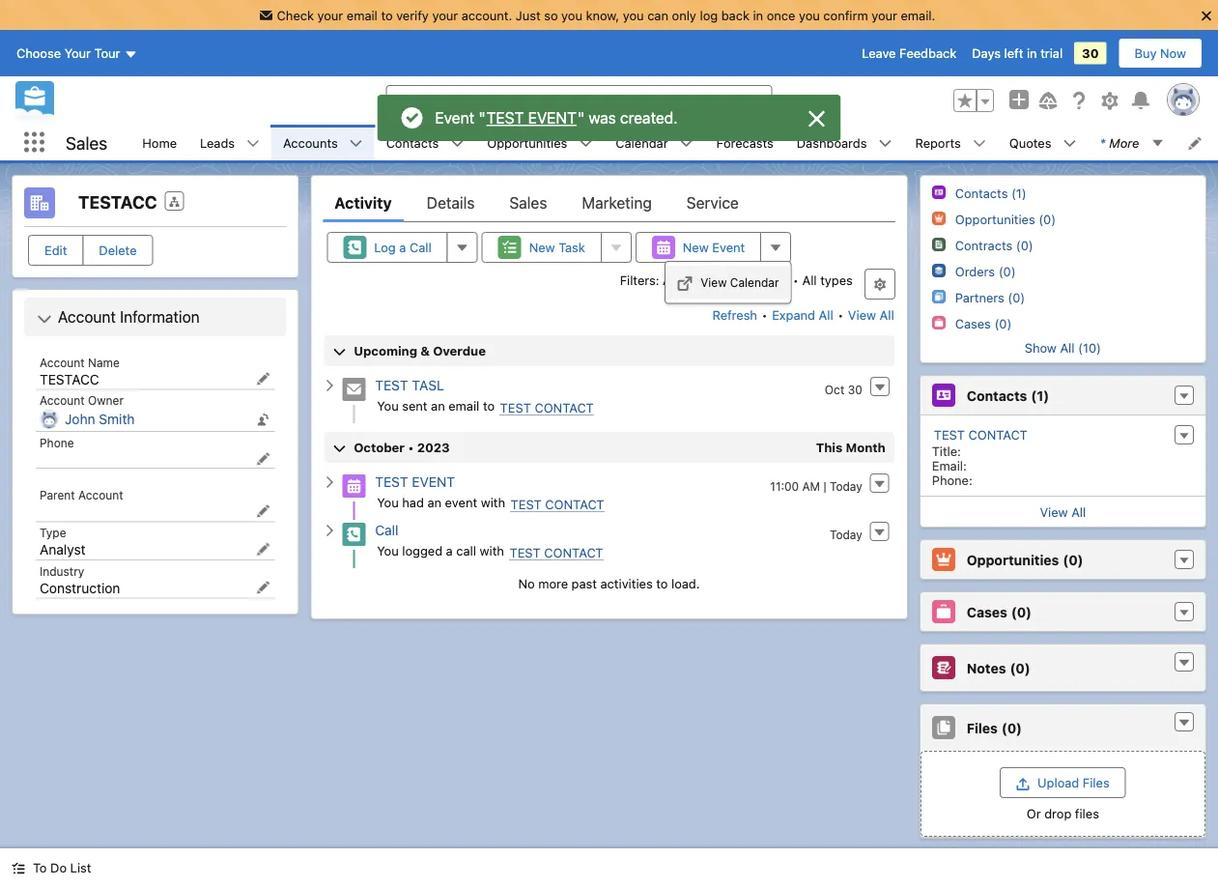 Task type: describe. For each thing, give the bounding box(es) containing it.
calendar list item
[[604, 125, 705, 160]]

partners image
[[932, 290, 946, 304]]

october  •  2023
[[354, 440, 450, 455]]

contacts (1) link
[[956, 186, 1027, 201]]

had
[[402, 495, 424, 509]]

cases image for cases
[[932, 600, 956, 623]]

you for call
[[377, 543, 399, 558]]

an for sent
[[431, 398, 445, 413]]

upcoming & overdue
[[354, 344, 486, 358]]

leads link
[[188, 125, 247, 160]]

view calendar
[[701, 275, 779, 289]]

• left 2023
[[408, 440, 414, 455]]

you logged a call with test contact
[[377, 543, 604, 560]]

leave feedback
[[862, 46, 957, 60]]

this
[[816, 440, 843, 455]]

cases (0)
[[967, 604, 1032, 620]]

files
[[1076, 806, 1100, 821]]

quotes list item
[[998, 125, 1089, 160]]

edit
[[44, 243, 67, 258]]

1 vertical spatial view
[[849, 308, 877, 322]]

all left types
[[803, 273, 817, 287]]

new task
[[529, 240, 586, 255]]

text default image inside to do list button
[[12, 862, 25, 875]]

test inside test contact title: email: phone:
[[934, 427, 966, 442]]

1 horizontal spatial calendar
[[730, 275, 779, 289]]

a inside you logged a call with test contact
[[446, 543, 453, 558]]

edit account name image
[[256, 372, 270, 386]]

trial
[[1041, 46, 1063, 60]]

or
[[1027, 806, 1042, 821]]

11:00
[[771, 479, 799, 493]]

leave feedback link
[[862, 46, 957, 60]]

account for account owner
[[40, 394, 85, 407]]

leads list item
[[188, 125, 272, 160]]

text default image inside view calendar link
[[678, 276, 693, 291]]

test contact link for you sent an email to test contact
[[500, 400, 594, 416]]

success alert dialog
[[377, 95, 841, 141]]

test contact element
[[921, 423, 1206, 489]]

sales link
[[510, 184, 547, 222]]

phone
[[40, 436, 74, 449]]

this month
[[816, 440, 886, 455]]

test inside you sent an email to test contact
[[500, 400, 531, 415]]

new for new event
[[683, 240, 709, 255]]

contact for you logged a call with test contact
[[544, 545, 604, 560]]

notes (0)
[[967, 660, 1031, 676]]

1 you from the left
[[562, 8, 583, 22]]

text default image inside dashboards list item
[[879, 137, 893, 150]]

once
[[767, 8, 796, 22]]

contracts (0) link
[[956, 238, 1034, 253]]

cases
[[967, 604, 1008, 620]]

account image
[[24, 188, 55, 218]]

refresh • expand all • view all
[[713, 308, 895, 322]]

contacts list item
[[375, 125, 476, 160]]

text default image inside files element
[[1178, 716, 1192, 730]]

0 horizontal spatial activities
[[601, 576, 653, 591]]

now
[[1161, 46, 1187, 60]]

dashboards list item
[[786, 125, 904, 160]]

text default image inside leads list item
[[247, 137, 260, 150]]

information
[[120, 308, 200, 326]]

delete
[[99, 243, 137, 258]]

contacts (1)
[[967, 387, 1050, 403]]

text default image inside quotes "list item"
[[1064, 137, 1077, 150]]

files element
[[920, 704, 1207, 839]]

1 vertical spatial 30
[[848, 383, 863, 396]]

1 vertical spatial files
[[1083, 776, 1110, 790]]

email:
[[932, 458, 967, 473]]

overdue
[[433, 344, 486, 358]]

new event
[[683, 240, 745, 255]]

call inside log a call button
[[410, 240, 432, 255]]

sent
[[402, 398, 428, 413]]

account name
[[40, 356, 120, 369]]

test tasl link
[[375, 378, 444, 394]]

email image
[[342, 378, 366, 401]]

buy now
[[1135, 46, 1187, 60]]

contacts for contacts
[[386, 135, 439, 150]]

event inside success alert dialog
[[528, 109, 577, 127]]

1 your from the left
[[318, 8, 343, 22]]

industry
[[40, 564, 84, 578]]

test inside you logged a call with test contact
[[510, 545, 541, 560]]

list containing home
[[131, 125, 1219, 160]]

all down test contact element
[[1072, 505, 1087, 519]]

dashboards
[[797, 135, 867, 150]]

past
[[572, 576, 597, 591]]

you for test event
[[377, 495, 399, 509]]

0 vertical spatial in
[[753, 8, 764, 22]]

2 you from the left
[[623, 8, 644, 22]]

all left time
[[663, 273, 678, 287]]

refresh
[[713, 308, 758, 322]]

log a call button
[[327, 232, 448, 263]]

time
[[681, 273, 707, 287]]

contacts (1)
[[956, 186, 1027, 200]]

cases (0)
[[956, 316, 1012, 331]]

new task button
[[482, 232, 602, 263]]

contracts (0)
[[956, 238, 1034, 252]]

do
[[50, 861, 67, 875]]

know,
[[586, 8, 620, 22]]

cases (0) link
[[956, 316, 1012, 332]]

account information button
[[28, 302, 282, 332]]

all right expand all button
[[880, 308, 895, 322]]

to
[[33, 861, 47, 875]]

quotes
[[1010, 135, 1052, 150]]

(0) for files (0)
[[1002, 720, 1023, 736]]

(0) for notes (0)
[[1010, 660, 1031, 676]]

opportunities image for opportunities
[[932, 548, 956, 571]]

contact for you sent an email to test contact
[[535, 400, 594, 415]]

confirm
[[824, 8, 869, 22]]

load.
[[672, 576, 700, 591]]

calendar inside list item
[[616, 135, 668, 150]]

partners (0) link
[[956, 290, 1026, 305]]

1 vertical spatial testacc
[[40, 371, 99, 387]]

event inside success alert dialog
[[435, 109, 475, 127]]

• right time
[[710, 273, 716, 287]]

upload
[[1038, 776, 1080, 790]]

choose
[[16, 46, 61, 60]]

more
[[539, 576, 568, 591]]

with for call
[[480, 543, 505, 558]]

view calendar link
[[666, 266, 791, 299]]

0 vertical spatial to
[[381, 8, 393, 22]]

or drop files
[[1027, 806, 1100, 821]]

account.
[[462, 8, 513, 22]]

text default image inside reports list item
[[973, 137, 987, 150]]

you inside you sent an email to test contact
[[377, 398, 399, 413]]

new for new task
[[529, 240, 555, 255]]

details link
[[427, 184, 475, 222]]

large image
[[806, 107, 829, 130]]

opportunities for opportunities
[[487, 135, 568, 150]]

so
[[544, 8, 558, 22]]

event " test event " was created.
[[435, 109, 678, 127]]

phone:
[[932, 473, 973, 487]]

no more past activities to load. status
[[323, 576, 896, 591]]

log
[[374, 240, 396, 255]]

activity
[[335, 194, 392, 212]]

opportunities image for opportunities (0)
[[932, 212, 946, 225]]

text default image inside calendar list item
[[680, 137, 694, 150]]

* more
[[1100, 135, 1140, 150]]

contact for you had an event with test contact
[[545, 497, 605, 511]]

buy
[[1135, 46, 1157, 60]]

email.
[[901, 8, 936, 22]]

opportunities (0)
[[956, 212, 1057, 226]]



Task type: vqa. For each thing, say whether or not it's contained in the screenshot.
You to the bottom
yes



Task type: locate. For each thing, give the bounding box(es) containing it.
1 vertical spatial to
[[483, 398, 495, 413]]

call right log
[[410, 240, 432, 255]]

0 horizontal spatial email
[[347, 8, 378, 22]]

home link
[[131, 125, 188, 160]]

an inside you had an event with test contact
[[428, 495, 442, 509]]

types
[[821, 273, 853, 287]]

text default image inside opportunities list item
[[579, 137, 593, 150]]

with inside you had an event with test contact
[[481, 495, 506, 509]]

test event link left was in the top of the page
[[486, 108, 578, 128]]

tour
[[94, 46, 120, 60]]

to
[[381, 8, 393, 22], [483, 398, 495, 413], [656, 576, 668, 591]]

sales
[[66, 132, 108, 153], [510, 194, 547, 212]]

1 horizontal spatial contacts
[[967, 387, 1028, 403]]

0 vertical spatial call
[[410, 240, 432, 255]]

activities right 'past'
[[601, 576, 653, 591]]

test event link inside success alert dialog
[[486, 108, 578, 128]]

1 horizontal spatial your
[[432, 8, 458, 22]]

notes
[[967, 660, 1007, 676]]

files down notes
[[967, 720, 998, 736]]

0 vertical spatial contacts image
[[932, 186, 946, 199]]

opportunities image up contracts image
[[932, 212, 946, 225]]

1 opportunities image from the top
[[932, 212, 946, 225]]

with right the call
[[480, 543, 505, 558]]

1 " from the left
[[479, 109, 486, 127]]

1 horizontal spatial email
[[449, 398, 480, 413]]

0 horizontal spatial contacts
[[386, 135, 439, 150]]

2 vertical spatial you
[[377, 543, 399, 558]]

30 right trial
[[1083, 46, 1099, 60]]

0 horizontal spatial call
[[375, 523, 399, 539]]

(0) down notes (0) on the bottom right of page
[[1002, 720, 1023, 736]]

&
[[421, 344, 430, 358]]

2 contacts image from the top
[[932, 384, 956, 407]]

account left name
[[40, 356, 85, 369]]

0 horizontal spatial in
[[753, 8, 764, 22]]

1 you from the top
[[377, 398, 399, 413]]

opportunities image down phone:
[[932, 548, 956, 571]]

upcoming & overdue button
[[324, 335, 895, 366]]

new up time
[[683, 240, 709, 255]]

call right logged call image
[[375, 523, 399, 539]]

0 horizontal spatial you
[[562, 8, 583, 22]]

1 vertical spatial you
[[377, 495, 399, 509]]

event left was in the top of the page
[[528, 109, 577, 127]]

event inside new event button
[[713, 240, 745, 255]]

today down the 11:00 am | today
[[830, 528, 863, 541]]

contact inside you logged a call with test contact
[[544, 545, 604, 560]]

a inside button
[[399, 240, 406, 255]]

2 cases image from the top
[[932, 600, 956, 623]]

opportunities for opportunities (0)
[[967, 552, 1060, 568]]

opportunities list item
[[476, 125, 604, 160]]

logged call image
[[342, 523, 366, 546]]

contact inside you sent an email to test contact
[[535, 400, 594, 415]]

edit parent account image
[[256, 505, 270, 518]]

activities
[[738, 273, 790, 287], [601, 576, 653, 591]]

choose your tour button
[[15, 38, 139, 69]]

contacts image up title:
[[932, 384, 956, 407]]

tasl
[[412, 378, 444, 394]]

0 vertical spatial calendar
[[616, 135, 668, 150]]

can
[[648, 8, 669, 22]]

just
[[516, 8, 541, 22]]

contacts for contacts (1)
[[967, 387, 1028, 403]]

1 horizontal spatial 30
[[1083, 46, 1099, 60]]

0 vertical spatial sales
[[66, 132, 108, 153]]

your left email.
[[872, 8, 898, 22]]

orders image
[[932, 264, 946, 277]]

created.
[[621, 109, 678, 127]]

0 vertical spatial test event link
[[486, 108, 578, 128]]

contact
[[535, 400, 594, 415], [969, 427, 1028, 442], [545, 497, 605, 511], [544, 545, 604, 560]]

1 vertical spatial activities
[[601, 576, 653, 591]]

test contact title: email: phone:
[[932, 427, 1028, 487]]

1 vertical spatial a
[[446, 543, 453, 558]]

to for no
[[656, 576, 668, 591]]

0 horizontal spatial 30
[[848, 383, 863, 396]]

to do list button
[[0, 849, 103, 887]]

activity link
[[335, 184, 392, 222]]

0 vertical spatial event
[[528, 109, 577, 127]]

to left load.
[[656, 576, 668, 591]]

event up filters: all time • all activities • all types
[[713, 240, 745, 255]]

0 vertical spatial files
[[967, 720, 998, 736]]

to left verify
[[381, 8, 393, 22]]

you left 'had'
[[377, 495, 399, 509]]

1 horizontal spatial opportunities
[[967, 552, 1060, 568]]

sales up new task button
[[510, 194, 547, 212]]

cases image
[[932, 316, 946, 330], [932, 600, 956, 623]]

3 you from the left
[[799, 8, 820, 22]]

view down types
[[849, 308, 877, 322]]

1 vertical spatial contacts
[[967, 387, 1028, 403]]

service
[[687, 194, 739, 212]]

no more past activities to load.
[[518, 576, 700, 591]]

1 horizontal spatial view all link
[[921, 496, 1206, 527]]

log
[[700, 8, 718, 22]]

opportunities link
[[476, 125, 579, 160]]

dashboards link
[[786, 125, 879, 160]]

0 vertical spatial opportunities image
[[932, 212, 946, 225]]

partners (0)
[[956, 290, 1026, 304]]

text default image
[[1152, 136, 1165, 150], [350, 137, 363, 150], [451, 137, 464, 150], [579, 137, 593, 150], [973, 137, 987, 150], [678, 276, 693, 291], [37, 311, 52, 327], [323, 524, 337, 537], [1178, 716, 1192, 730]]

new inside new task button
[[529, 240, 555, 255]]

2 new from the left
[[683, 240, 709, 255]]

event
[[445, 495, 478, 509]]

0 horizontal spatial view all link
[[848, 300, 896, 331]]

event down search...
[[435, 109, 475, 127]]

1 horizontal spatial event
[[528, 109, 577, 127]]

in right back
[[753, 8, 764, 22]]

you left can
[[623, 8, 644, 22]]

only
[[672, 8, 697, 22]]

0 horizontal spatial your
[[318, 8, 343, 22]]

search... button
[[386, 85, 773, 116]]

reports link
[[904, 125, 973, 160]]

test contact link for you had an event with test contact
[[511, 497, 605, 512]]

1 horizontal spatial view
[[849, 308, 877, 322]]

home
[[142, 135, 177, 150]]

new event button
[[636, 232, 762, 263]]

0 horizontal spatial test event link
[[375, 474, 455, 490]]

0 vertical spatial cases image
[[932, 316, 946, 330]]

you inside you had an event with test contact
[[377, 495, 399, 509]]

log a call
[[374, 240, 432, 255]]

(0) for opportunities (0)
[[1064, 552, 1084, 568]]

1 contacts image from the top
[[932, 186, 946, 199]]

view for view calendar
[[701, 275, 727, 289]]

test inside success alert dialog
[[487, 109, 524, 127]]

1 vertical spatial email
[[449, 398, 480, 413]]

11:00 am | today
[[771, 479, 863, 493]]

contacts inside list item
[[386, 135, 439, 150]]

contracts image
[[932, 238, 946, 251]]

1 vertical spatial today
[[830, 528, 863, 541]]

0 vertical spatial you
[[377, 398, 399, 413]]

2 vertical spatial view
[[1040, 505, 1069, 519]]

2 opportunities image from the top
[[932, 548, 956, 571]]

drop
[[1045, 806, 1072, 821]]

testacc up delete on the top left of the page
[[78, 192, 157, 213]]

1 vertical spatial an
[[428, 495, 442, 509]]

contacts image down reports link
[[932, 186, 946, 199]]

1 horizontal spatial new
[[683, 240, 709, 255]]

"
[[479, 109, 486, 127], [578, 109, 585, 127]]

opportunities (0)
[[967, 552, 1084, 568]]

test contact link
[[500, 400, 594, 416], [934, 427, 1028, 443], [511, 497, 605, 512], [510, 545, 604, 561]]

you down 'call' link at the bottom left of the page
[[377, 543, 399, 558]]

0 vertical spatial view all link
[[848, 300, 896, 331]]

0 horizontal spatial a
[[399, 240, 406, 255]]

2 horizontal spatial your
[[872, 8, 898, 22]]

(10)
[[1079, 340, 1102, 355]]

2 " from the left
[[578, 109, 585, 127]]

cases image for cases (0)
[[932, 316, 946, 330]]

0 horizontal spatial "
[[479, 109, 486, 127]]

call link
[[375, 523, 399, 539]]

all left (10)
[[1061, 340, 1075, 355]]

calendar up refresh button
[[730, 275, 779, 289]]

testacc down account name
[[40, 371, 99, 387]]

tab list
[[323, 184, 896, 222]]

with for test event
[[481, 495, 506, 509]]

cases image down partners icon
[[932, 316, 946, 330]]

month
[[846, 440, 886, 455]]

contacts image for contacts
[[932, 384, 956, 407]]

testacc
[[78, 192, 157, 213], [40, 371, 99, 387]]

0 horizontal spatial sales
[[66, 132, 108, 153]]

with inside you logged a call with test contact
[[480, 543, 505, 558]]

check your email to verify your account. just so you know, you can only log back in once you confirm your email.
[[277, 8, 936, 22]]

a right log
[[399, 240, 406, 255]]

0 vertical spatial email
[[347, 8, 378, 22]]

1 horizontal spatial files
[[1083, 776, 1110, 790]]

buy now button
[[1119, 38, 1203, 69]]

1 horizontal spatial you
[[623, 8, 644, 22]]

contacts down search...
[[386, 135, 439, 150]]

new left 'task'
[[529, 240, 555, 255]]

0 vertical spatial an
[[431, 398, 445, 413]]

filters:
[[620, 273, 660, 287]]

a left the call
[[446, 543, 453, 558]]

account for account information
[[58, 308, 116, 326]]

you had an event with test contact
[[377, 495, 605, 511]]

show all (10)
[[1025, 340, 1102, 355]]

oct 30
[[825, 383, 863, 396]]

to inside you sent an email to test contact
[[483, 398, 495, 413]]

0 horizontal spatial event
[[435, 109, 475, 127]]

2023
[[417, 440, 450, 455]]

test inside you had an event with test contact
[[511, 497, 542, 511]]

all
[[663, 273, 678, 287], [719, 273, 734, 287], [803, 273, 817, 287], [819, 308, 834, 322], [880, 308, 895, 322], [1061, 340, 1075, 355], [1072, 505, 1087, 519]]

(0) right notes
[[1010, 660, 1031, 676]]

to down the overdue
[[483, 398, 495, 413]]

to for you
[[483, 398, 495, 413]]

an inside you sent an email to test contact
[[431, 398, 445, 413]]

1 horizontal spatial event
[[713, 240, 745, 255]]

orders (0)
[[956, 264, 1016, 278]]

contacts left (1) on the right of the page
[[967, 387, 1028, 403]]

0 vertical spatial opportunities
[[487, 135, 568, 150]]

event image
[[342, 475, 366, 498]]

an down tasl
[[431, 398, 445, 413]]

1 vertical spatial sales
[[510, 194, 547, 212]]

marketing
[[582, 194, 652, 212]]

account inside dropdown button
[[58, 308, 116, 326]]

1 vertical spatial view all link
[[921, 496, 1206, 527]]

account up account name
[[58, 308, 116, 326]]

cases image left the cases
[[932, 600, 956, 623]]

1 vertical spatial event
[[713, 240, 745, 255]]

2 vertical spatial to
[[656, 576, 668, 591]]

in right left
[[1027, 46, 1038, 60]]

2 today from the top
[[830, 528, 863, 541]]

account for account name
[[40, 356, 85, 369]]

email right sent
[[449, 398, 480, 413]]

quotes link
[[998, 125, 1064, 160]]

30 right "oct"
[[848, 383, 863, 396]]

new inside new event button
[[683, 240, 709, 255]]

(0) for cases (0)
[[1012, 604, 1032, 620]]

1 vertical spatial in
[[1027, 46, 1038, 60]]

show all (10) link
[[1025, 340, 1102, 355]]

view all link down test contact element
[[921, 496, 1206, 527]]

1 horizontal spatial sales
[[510, 194, 547, 212]]

text default image
[[247, 137, 260, 150], [680, 137, 694, 150], [879, 137, 893, 150], [1064, 137, 1077, 150], [323, 379, 337, 392], [323, 476, 337, 489], [1178, 656, 1192, 670], [12, 862, 25, 875]]

2 your from the left
[[432, 8, 458, 22]]

3 your from the left
[[872, 8, 898, 22]]

construction
[[40, 580, 120, 596]]

1 vertical spatial call
[[375, 523, 399, 539]]

all right expand
[[819, 308, 834, 322]]

upcoming
[[354, 344, 418, 358]]

your
[[318, 8, 343, 22], [432, 8, 458, 22], [872, 8, 898, 22]]

opportunities image
[[932, 212, 946, 225], [932, 548, 956, 571]]

test contact link for you logged a call with test contact
[[510, 545, 604, 561]]

view all link down types
[[848, 300, 896, 331]]

edit type image
[[256, 543, 270, 556]]

1 horizontal spatial a
[[446, 543, 453, 558]]

email left verify
[[347, 8, 378, 22]]

logged
[[402, 543, 443, 558]]

title:
[[932, 444, 962, 458]]

opportunities (0) link
[[956, 212, 1057, 227]]

1 vertical spatial test event link
[[375, 474, 455, 490]]

john smith link
[[65, 411, 135, 428]]

your right check
[[318, 8, 343, 22]]

accounts list item
[[272, 125, 375, 160]]

0 vertical spatial today
[[830, 479, 863, 493]]

0 horizontal spatial calendar
[[616, 135, 668, 150]]

0 vertical spatial activities
[[738, 273, 790, 287]]

1 horizontal spatial test event link
[[486, 108, 578, 128]]

text default image inside the contacts list item
[[451, 137, 464, 150]]

1 vertical spatial calendar
[[730, 275, 779, 289]]

delete button
[[83, 235, 153, 266]]

1 horizontal spatial activities
[[738, 273, 790, 287]]

0 vertical spatial contacts
[[386, 135, 439, 150]]

1 horizontal spatial to
[[483, 398, 495, 413]]

0 horizontal spatial new
[[529, 240, 555, 255]]

activities up refresh button
[[738, 273, 790, 287]]

0 horizontal spatial to
[[381, 8, 393, 22]]

(0) right the cases
[[1012, 604, 1032, 620]]

test event link up 'had'
[[375, 474, 455, 490]]

you inside you logged a call with test contact
[[377, 543, 399, 558]]

today right |
[[830, 479, 863, 493]]

1 vertical spatial opportunities image
[[932, 548, 956, 571]]

contacts image for contacts (1)
[[932, 186, 946, 199]]

contacts image
[[932, 186, 946, 199], [932, 384, 956, 407]]

all right time
[[719, 273, 734, 287]]

account up john
[[40, 394, 85, 407]]

• up expand
[[793, 273, 799, 287]]

days left in trial
[[973, 46, 1063, 60]]

accounts link
[[272, 125, 350, 160]]

account right parent
[[78, 488, 123, 502]]

analyst
[[40, 542, 86, 558]]

opportunities down event " test event " was created.
[[487, 135, 568, 150]]

you right once
[[799, 8, 820, 22]]

0 vertical spatial testacc
[[78, 192, 157, 213]]

edit phone image
[[256, 452, 270, 466]]

2 you from the top
[[377, 495, 399, 509]]

" right the contacts list item
[[479, 109, 486, 127]]

files up files
[[1083, 776, 1110, 790]]

" left was in the top of the page
[[578, 109, 585, 127]]

opportunities
[[487, 135, 568, 150], [967, 552, 1060, 568]]

0 horizontal spatial view
[[701, 275, 727, 289]]

text default image inside account information dropdown button
[[37, 311, 52, 327]]

forecasts
[[717, 135, 774, 150]]

2 horizontal spatial you
[[799, 8, 820, 22]]

left
[[1005, 46, 1024, 60]]

refresh button
[[712, 300, 759, 331]]

0 horizontal spatial event
[[412, 474, 455, 490]]

view down new event
[[701, 275, 727, 289]]

1 vertical spatial with
[[480, 543, 505, 558]]

call
[[410, 240, 432, 255], [375, 523, 399, 539]]

1 vertical spatial event
[[412, 474, 455, 490]]

opportunities up cases (0)
[[967, 552, 1060, 568]]

with right the event at the bottom left of page
[[481, 495, 506, 509]]

1 vertical spatial opportunities
[[967, 552, 1060, 568]]

1 horizontal spatial call
[[410, 240, 432, 255]]

your right verify
[[432, 8, 458, 22]]

2 horizontal spatial to
[[656, 576, 668, 591]]

forecasts link
[[705, 125, 786, 160]]

1 horizontal spatial in
[[1027, 46, 1038, 60]]

0 horizontal spatial opportunities
[[487, 135, 568, 150]]

0 vertical spatial view
[[701, 275, 727, 289]]

event up 'had'
[[412, 474, 455, 490]]

0 vertical spatial event
[[435, 109, 475, 127]]

you left sent
[[377, 398, 399, 413]]

1 horizontal spatial "
[[578, 109, 585, 127]]

view all
[[1040, 505, 1087, 519]]

reports list item
[[904, 125, 998, 160]]

3 you from the top
[[377, 543, 399, 558]]

an for had
[[428, 495, 442, 509]]

opportunities inside list item
[[487, 135, 568, 150]]

you right the so
[[562, 8, 583, 22]]

test event
[[375, 474, 455, 490]]

1 vertical spatial cases image
[[932, 600, 956, 623]]

0 horizontal spatial files
[[967, 720, 998, 736]]

0 vertical spatial 30
[[1083, 46, 1099, 60]]

am
[[803, 479, 821, 493]]

0 vertical spatial a
[[399, 240, 406, 255]]

your
[[64, 46, 91, 60]]

contact inside test contact title: email: phone:
[[969, 427, 1028, 442]]

in
[[753, 8, 764, 22], [1027, 46, 1038, 60]]

1 vertical spatial contacts image
[[932, 384, 956, 407]]

account information
[[58, 308, 200, 326]]

0 vertical spatial with
[[481, 495, 506, 509]]

view up opportunities (0)
[[1040, 505, 1069, 519]]

view for view all
[[1040, 505, 1069, 519]]

upload files
[[1038, 776, 1110, 790]]

1 new from the left
[[529, 240, 555, 255]]

|
[[824, 479, 827, 493]]

an right 'had'
[[428, 495, 442, 509]]

orders (0) link
[[956, 264, 1016, 279]]

contact inside you had an event with test contact
[[545, 497, 605, 511]]

text default image inside accounts list item
[[350, 137, 363, 150]]

check
[[277, 8, 314, 22]]

list
[[131, 125, 1219, 160]]

(0) down view all
[[1064, 552, 1084, 568]]

group
[[954, 89, 995, 112]]

calendar down created.
[[616, 135, 668, 150]]

choose your tour
[[16, 46, 120, 60]]

(1)
[[1032, 387, 1050, 403]]

tab list containing activity
[[323, 184, 896, 222]]

• down types
[[838, 308, 844, 322]]

2 horizontal spatial view
[[1040, 505, 1069, 519]]

1 today from the top
[[830, 479, 863, 493]]

email inside you sent an email to test contact
[[449, 398, 480, 413]]

edit industry image
[[256, 581, 270, 594]]

sales left home link
[[66, 132, 108, 153]]

1 cases image from the top
[[932, 316, 946, 330]]

(0) inside files element
[[1002, 720, 1023, 736]]

• left expand
[[762, 308, 768, 322]]



